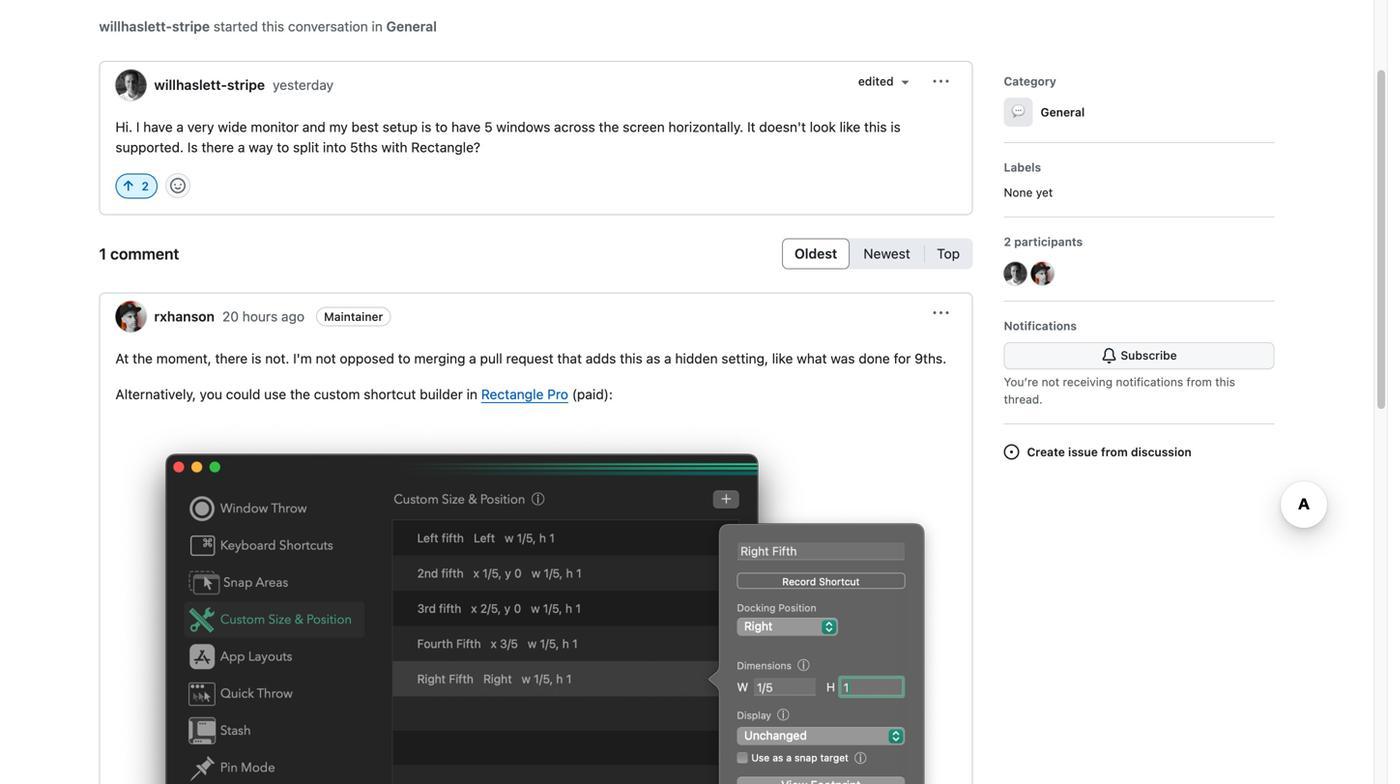 Task type: vqa. For each thing, say whether or not it's contained in the screenshot.
top 2
yes



Task type: describe. For each thing, give the bounding box(es) containing it.
2 button
[[116, 148, 158, 198]]

2 for 2
[[142, 179, 149, 193]]

there inside hi. i have a very wide monitor and my best setup is to have 5 windows across the screen horizontally. it doesn't look like this is supported. is there a way to split into 5ths with rectangle?
[[202, 139, 234, 155]]

edited button
[[850, 68, 918, 95]]

what
[[797, 350, 827, 366]]

done
[[859, 350, 890, 366]]

started
[[214, 18, 258, 34]]

you're
[[1004, 375, 1039, 389]]

rectangle
[[481, 386, 544, 402]]

that
[[557, 350, 582, 366]]

newest
[[864, 246, 911, 262]]

alternatively, you could use the custom shortcut builder in rectangle pro (paid):
[[116, 386, 613, 402]]

way
[[249, 139, 273, 155]]

builder
[[420, 386, 463, 402]]

you
[[200, 386, 222, 402]]

2 horizontal spatial to
[[435, 119, 448, 135]]

request
[[506, 350, 554, 366]]

rxhanson link
[[116, 301, 215, 332]]

participants
[[1014, 235, 1083, 248]]

merging
[[414, 350, 465, 366]]

1 have from the left
[[143, 119, 173, 135]]

ago
[[281, 308, 305, 324]]

rxhanson
[[154, 308, 215, 324]]

image image
[[116, 420, 957, 784]]

none
[[1004, 186, 1033, 199]]

list containing oldest
[[782, 238, 973, 269]]

willhaslett- for willhaslett-stripe
[[154, 77, 227, 93]]

20 hours ago link
[[222, 307, 305, 327]]

1 vertical spatial to
[[277, 139, 289, 155]]

alternatively,
[[116, 386, 196, 402]]

a left way
[[238, 139, 245, 155]]

notifications
[[1004, 319, 1077, 333]]

not inside the you're not receiving notifications from this thread.
[[1042, 375, 1060, 389]]

this inside the you're not receiving notifications from this thread.
[[1216, 375, 1236, 389]]

maintainer
[[324, 310, 383, 323]]

none yet
[[1004, 186, 1053, 199]]

category
[[1004, 74, 1057, 88]]

thread.
[[1004, 393, 1043, 406]]

1 horizontal spatial general
[[1041, 105, 1085, 119]]

5
[[484, 119, 493, 135]]

2 participants
[[1004, 235, 1083, 248]]

0 horizontal spatial in
[[372, 18, 383, 34]]

yesterday
[[273, 77, 334, 93]]

was
[[831, 350, 855, 366]]

pull
[[480, 350, 503, 366]]

adds
[[586, 350, 616, 366]]

subscribe button
[[1004, 342, 1275, 369]]

1 horizontal spatial in
[[467, 386, 478, 402]]

this left as at left
[[620, 350, 643, 366]]

oldest link
[[787, 243, 845, 264]]

top
[[937, 246, 960, 262]]

monitor
[[251, 119, 299, 135]]

0 vertical spatial willhaslett-stripe link
[[99, 16, 210, 37]]

yet
[[1036, 186, 1053, 199]]

the inside hi. i have a very wide monitor and my best setup is to have 5 windows across the screen horizontally. it doesn't look like this is supported. is there a way to split into 5ths with rectangle?
[[599, 119, 619, 135]]

newest link
[[855, 243, 919, 264]]

not.
[[265, 350, 289, 366]]

0 horizontal spatial like
[[772, 350, 793, 366]]

this right the started
[[262, 18, 284, 34]]

hi.
[[116, 119, 133, 135]]

9ths.
[[915, 350, 947, 366]]

hidden
[[675, 350, 718, 366]]

hi. i have a very wide monitor and my best setup is to have 5 windows across the screen horizontally. it doesn't look like this is supported. is there a way to split into 5ths with rectangle?
[[116, 119, 901, 155]]

i'm
[[293, 350, 312, 366]]

issue opened image
[[1004, 444, 1020, 460]]

receiving
[[1063, 375, 1113, 389]]

supported.
[[116, 139, 184, 155]]

2 horizontal spatial is
[[891, 119, 901, 135]]

for
[[894, 350, 911, 366]]

best
[[352, 119, 379, 135]]

create
[[1027, 445, 1065, 459]]

1 horizontal spatial to
[[398, 350, 411, 366]]

1 comment
[[99, 245, 179, 263]]

yesterday link
[[273, 75, 334, 95]]

pro
[[547, 386, 569, 402]]

conversation
[[288, 18, 368, 34]]

add or remove reactions image
[[170, 178, 186, 193]]

willhaslett-stripe
[[154, 77, 265, 93]]

i
[[136, 119, 140, 135]]

stripe for willhaslett-stripe started this conversation in general
[[172, 18, 210, 34]]

shortcut
[[364, 386, 416, 402]]

comment
[[110, 245, 179, 263]]



Task type: locate. For each thing, give the bounding box(es) containing it.
0 horizontal spatial to
[[277, 139, 289, 155]]

this right notifications
[[1216, 375, 1236, 389]]

willhaslett- up willhaslett-stripe
[[99, 18, 172, 34]]

2 for 2 participants
[[1004, 235, 1011, 248]]

my
[[329, 119, 348, 135]]

0 vertical spatial general
[[386, 18, 437, 34]]

like right look at the top right of page
[[840, 119, 861, 135]]

2
[[142, 179, 149, 193], [1004, 235, 1011, 248]]

there
[[202, 139, 234, 155], [215, 350, 248, 366]]

to down monitor
[[277, 139, 289, 155]]

from inside the you're not receiving notifications from this thread.
[[1187, 375, 1212, 389]]

this inside hi. i have a very wide monitor and my best setup is to have 5 windows across the screen horizontally. it doesn't look like this is supported. is there a way to split into 5ths with rectangle?
[[864, 119, 887, 135]]

wide
[[218, 119, 247, 135]]

0 vertical spatial 2
[[142, 179, 149, 193]]

setting,
[[722, 350, 769, 366]]

2 horizontal spatial the
[[599, 119, 619, 135]]

2 up @willhaslett stripe icon
[[1004, 235, 1011, 248]]

horizontally.
[[669, 119, 744, 135]]

(paid):
[[572, 386, 613, 402]]

create issue from discussion link
[[1004, 444, 1192, 460]]

stripe up 'wide'
[[227, 77, 265, 93]]

is left "not."
[[251, 350, 262, 366]]

is
[[421, 119, 432, 135], [891, 119, 901, 135], [251, 350, 262, 366]]

have right the i
[[143, 119, 173, 135]]

1 horizontal spatial not
[[1042, 375, 1060, 389]]

0 vertical spatial the
[[599, 119, 619, 135]]

2 vertical spatial the
[[290, 386, 310, 402]]

discussion
[[1131, 445, 1192, 459]]

opposed
[[340, 350, 394, 366]]

stripe left the started
[[172, 18, 210, 34]]

0 vertical spatial in
[[372, 18, 383, 34]]

it
[[747, 119, 756, 135]]

a
[[176, 119, 184, 135], [238, 139, 245, 155], [469, 350, 476, 366], [664, 350, 672, 366]]

a right as at left
[[664, 350, 672, 366]]

general right the 💬
[[1041, 105, 1085, 119]]

0 horizontal spatial stripe
[[172, 18, 210, 34]]

custom
[[314, 386, 360, 402]]

willhaslett- up very
[[154, 77, 227, 93]]

1 horizontal spatial the
[[290, 386, 310, 402]]

the right the use
[[290, 386, 310, 402]]

setup
[[383, 119, 418, 135]]

0 horizontal spatial the
[[133, 350, 153, 366]]

2 right arrow up icon
[[142, 179, 149, 193]]

general right conversation
[[386, 18, 437, 34]]

in right the builder on the left of the page
[[467, 386, 478, 402]]

bell image
[[1102, 348, 1117, 364]]

labels
[[1004, 161, 1041, 174]]

0 vertical spatial there
[[202, 139, 234, 155]]

1
[[99, 245, 106, 263]]

the right 'at'
[[133, 350, 153, 366]]

top link
[[929, 243, 968, 264]]

1 vertical spatial willhaslett-stripe link
[[116, 70, 265, 101]]

0 vertical spatial stripe
[[172, 18, 210, 34]]

this down edited
[[864, 119, 887, 135]]

to up rectangle?
[[435, 119, 448, 135]]

0 vertical spatial willhaslett-
[[99, 18, 172, 34]]

0 horizontal spatial general
[[386, 18, 437, 34]]

the right across
[[599, 119, 619, 135]]

1 vertical spatial 2
[[1004, 235, 1011, 248]]

1 vertical spatial there
[[215, 350, 248, 366]]

windows
[[496, 119, 551, 135]]

moment,
[[156, 350, 212, 366]]

a left "pull"
[[469, 350, 476, 366]]

in
[[372, 18, 383, 34], [467, 386, 478, 402]]

there down 'wide'
[[202, 139, 234, 155]]

the
[[599, 119, 619, 135], [133, 350, 153, 366], [290, 386, 310, 402]]

at the moment, there is not. i'm not opposed to merging a pull request that adds this as a hidden setting, like what was done for 9ths.
[[116, 350, 947, 366]]

0 horizontal spatial is
[[251, 350, 262, 366]]

from
[[1187, 375, 1212, 389], [1101, 445, 1128, 459]]

look
[[810, 119, 836, 135]]

rectangle pro link
[[481, 386, 569, 402]]

have
[[143, 119, 173, 135], [451, 119, 481, 135]]

is
[[187, 139, 198, 155]]

there up could
[[215, 350, 248, 366]]

0 vertical spatial to
[[435, 119, 448, 135]]

5ths
[[350, 139, 378, 155]]

have left 5 on the top left of the page
[[451, 119, 481, 135]]

rectangle?
[[411, 139, 481, 155]]

add or remove reactions element
[[165, 173, 190, 198]]

1 vertical spatial the
[[133, 350, 153, 366]]

willhaslett-stripe started this conversation in general
[[99, 18, 437, 34]]

1 horizontal spatial like
[[840, 119, 861, 135]]

arrow up image
[[120, 178, 136, 194]]

list
[[782, 238, 973, 269]]

1 horizontal spatial is
[[421, 119, 432, 135]]

doesn't
[[759, 119, 806, 135]]

edited
[[858, 74, 894, 88]]

💬
[[1012, 103, 1025, 121]]

0 vertical spatial from
[[1187, 375, 1212, 389]]

into
[[323, 139, 346, 155]]

screen
[[623, 119, 665, 135]]

1 horizontal spatial have
[[451, 119, 481, 135]]

stripe for willhaslett-stripe
[[227, 77, 265, 93]]

across
[[554, 119, 595, 135]]

willhaslett-
[[99, 18, 172, 34], [154, 77, 227, 93]]

1 vertical spatial willhaslett-
[[154, 77, 227, 93]]

20
[[222, 308, 239, 324]]

20 hours ago
[[222, 308, 305, 324]]

willhaslett- for willhaslett-stripe started this conversation in general
[[99, 18, 172, 34]]

not right you're
[[1042, 375, 1060, 389]]

from right notifications
[[1187, 375, 1212, 389]]

like
[[840, 119, 861, 135], [772, 350, 793, 366]]

use
[[264, 386, 286, 402]]

as
[[646, 350, 661, 366]]

at
[[116, 350, 129, 366]]

0 horizontal spatial 2
[[142, 179, 149, 193]]

notifications
[[1116, 375, 1184, 389]]

0 horizontal spatial from
[[1101, 445, 1128, 459]]

1 horizontal spatial 2
[[1004, 235, 1011, 248]]

a left very
[[176, 119, 184, 135]]

@willhaslett stripe image
[[1004, 262, 1027, 285]]

not
[[316, 350, 336, 366], [1042, 375, 1060, 389]]

1 vertical spatial from
[[1101, 445, 1128, 459]]

with
[[382, 139, 408, 155]]

is right setup
[[421, 119, 432, 135]]

general link
[[386, 18, 437, 34]]

willhaslett-stripe link
[[99, 16, 210, 37], [116, 70, 265, 101]]

2 inside button
[[142, 179, 149, 193]]

split
[[293, 139, 319, 155]]

oldest
[[795, 246, 838, 262]]

1 horizontal spatial stripe
[[227, 77, 265, 93]]

1 horizontal spatial from
[[1187, 375, 1212, 389]]

stripe
[[172, 18, 210, 34], [227, 77, 265, 93]]

1 vertical spatial not
[[1042, 375, 1060, 389]]

hours
[[242, 308, 278, 324]]

to left the merging
[[398, 350, 411, 366]]

0 vertical spatial like
[[840, 119, 861, 135]]

general
[[386, 18, 437, 34], [1041, 105, 1085, 119]]

could
[[226, 386, 260, 402]]

1 vertical spatial stripe
[[227, 77, 265, 93]]

0 horizontal spatial not
[[316, 350, 336, 366]]

1 vertical spatial general
[[1041, 105, 1085, 119]]

2 vertical spatial to
[[398, 350, 411, 366]]

@rxhanson image
[[1031, 262, 1054, 285]]

willhaslett-stripe link up very
[[116, 70, 265, 101]]

willhaslett-stripe link up willhaslett-stripe
[[99, 16, 210, 37]]

not right i'm
[[316, 350, 336, 366]]

is down edited popup button
[[891, 119, 901, 135]]

and
[[302, 119, 326, 135]]

1 vertical spatial in
[[467, 386, 478, 402]]

in left general link
[[372, 18, 383, 34]]

1 vertical spatial like
[[772, 350, 793, 366]]

issue
[[1068, 445, 1098, 459]]

0 horizontal spatial have
[[143, 119, 173, 135]]

like inside hi. i have a very wide monitor and my best setup is to have 5 windows across the screen horizontally. it doesn't look like this is supported. is there a way to split into 5ths with rectangle?
[[840, 119, 861, 135]]

very
[[187, 119, 214, 135]]

subscribe
[[1121, 349, 1177, 362]]

2 have from the left
[[451, 119, 481, 135]]

like left what
[[772, 350, 793, 366]]

0 vertical spatial not
[[316, 350, 336, 366]]

from right issue
[[1101, 445, 1128, 459]]



